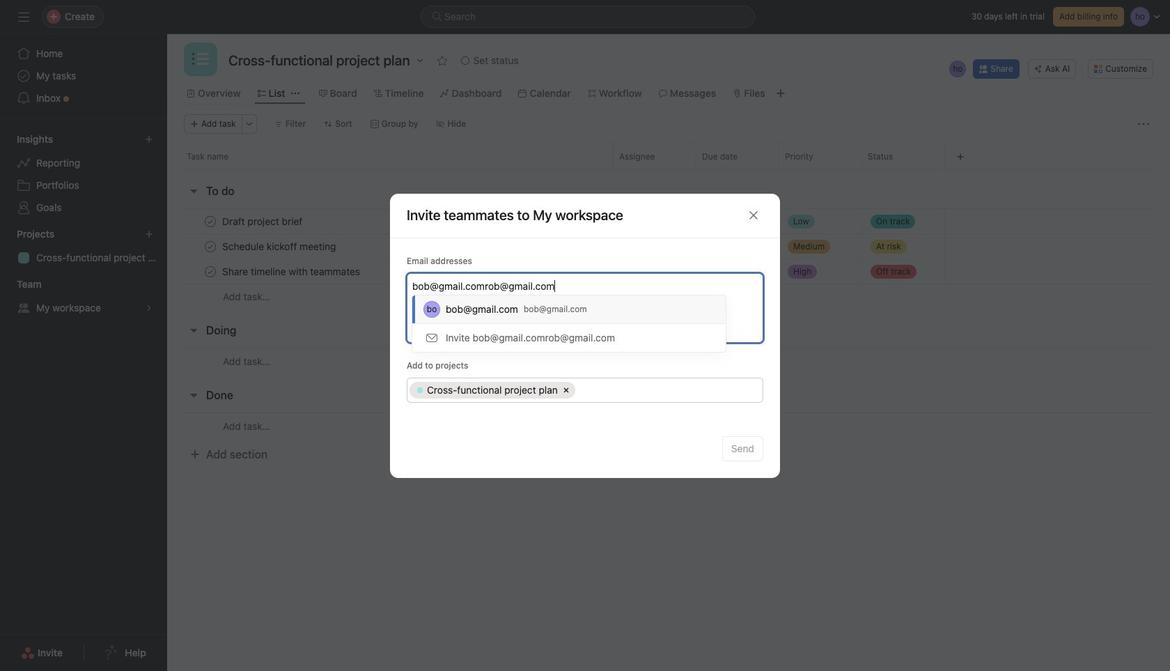 Task type: vqa. For each thing, say whether or not it's contained in the screenshot.
Mark complete image in the Schedule kickoff meeting cell
yes



Task type: locate. For each thing, give the bounding box(es) containing it.
projects element
[[0, 222, 167, 272]]

3 mark complete image from the top
[[202, 263, 219, 280]]

task name text field for mark complete image within the draft project brief cell
[[220, 214, 307, 228]]

1 vertical spatial task name text field
[[220, 239, 340, 253]]

2 collapse task list for this group image from the top
[[188, 390, 199, 401]]

mark complete checkbox inside draft project brief cell
[[202, 213, 219, 230]]

hide sidebar image
[[18, 11, 29, 22]]

list image
[[192, 51, 209, 68]]

mark complete checkbox inside schedule kickoff meeting cell
[[202, 238, 219, 255]]

1 task name text field from the top
[[220, 214, 307, 228]]

dialog
[[390, 193, 781, 478]]

2 task name text field from the top
[[220, 239, 340, 253]]

mark complete image inside share timeline with teammates cell
[[202, 263, 219, 280]]

insights element
[[0, 127, 167, 222]]

Task name text field
[[220, 214, 307, 228], [220, 239, 340, 253], [220, 264, 365, 278]]

2 mark complete image from the top
[[202, 238, 219, 255]]

2 mark complete checkbox from the top
[[202, 238, 219, 255]]

mark complete image inside draft project brief cell
[[202, 213, 219, 230]]

1 vertical spatial mark complete image
[[202, 238, 219, 255]]

3 task name text field from the top
[[220, 264, 365, 278]]

0 vertical spatial mark complete checkbox
[[202, 213, 219, 230]]

collapse task list for this group image
[[188, 325, 199, 336], [188, 390, 199, 401]]

mark complete checkbox inside share timeline with teammates cell
[[202, 263, 219, 280]]

1 mark complete image from the top
[[202, 213, 219, 230]]

0 horizontal spatial cell
[[410, 382, 576, 398]]

draft project brief cell
[[167, 208, 613, 234]]

task name text field for mark complete image within schedule kickoff meeting cell
[[220, 239, 340, 253]]

task name text field inside schedule kickoff meeting cell
[[220, 239, 340, 253]]

2 vertical spatial task name text field
[[220, 264, 365, 278]]

mark complete checkbox for task name text field in schedule kickoff meeting cell
[[202, 238, 219, 255]]

mark complete image
[[202, 213, 219, 230], [202, 238, 219, 255], [202, 263, 219, 280]]

mark complete image inside schedule kickoff meeting cell
[[202, 238, 219, 255]]

row
[[167, 144, 1171, 169], [184, 169, 1154, 170], [167, 208, 1171, 234], [167, 233, 1171, 259], [167, 259, 1171, 284], [167, 284, 1171, 309], [167, 348, 1171, 374], [408, 378, 763, 402], [167, 413, 1171, 439]]

0 vertical spatial collapse task list for this group image
[[188, 325, 199, 336]]

0 vertical spatial task name text field
[[220, 214, 307, 228]]

task name text field inside draft project brief cell
[[220, 214, 307, 228]]

Enter one or more email addresses text field
[[413, 277, 756, 294]]

2 vertical spatial mark complete image
[[202, 263, 219, 280]]

cell
[[410, 382, 576, 398], [578, 382, 759, 398]]

list box
[[421, 6, 755, 28]]

0 vertical spatial mark complete image
[[202, 213, 219, 230]]

task name text field inside share timeline with teammates cell
[[220, 264, 365, 278]]

3 mark complete checkbox from the top
[[202, 263, 219, 280]]

add to starred image
[[437, 55, 448, 66]]

1 mark complete checkbox from the top
[[202, 213, 219, 230]]

1 cell from the left
[[410, 382, 576, 398]]

mark complete image for schedule kickoff meeting cell
[[202, 238, 219, 255]]

2 vertical spatial mark complete checkbox
[[202, 263, 219, 280]]

1 vertical spatial mark complete checkbox
[[202, 238, 219, 255]]

1 vertical spatial collapse task list for this group image
[[188, 390, 199, 401]]

share timeline with teammates cell
[[167, 259, 613, 284]]

1 horizontal spatial cell
[[578, 382, 759, 398]]

Mark complete checkbox
[[202, 213, 219, 230], [202, 238, 219, 255], [202, 263, 219, 280]]



Task type: describe. For each thing, give the bounding box(es) containing it.
mark complete image for draft project brief cell
[[202, 213, 219, 230]]

mark complete image for share timeline with teammates cell
[[202, 263, 219, 280]]

schedule kickoff meeting cell
[[167, 233, 613, 259]]

teams element
[[0, 272, 167, 322]]

task name text field for mark complete image inside share timeline with teammates cell
[[220, 264, 365, 278]]

header to do tree grid
[[167, 208, 1171, 309]]

collapse task list for this group image
[[188, 185, 199, 197]]

add field image
[[957, 153, 965, 161]]

global element
[[0, 34, 167, 118]]

mark complete checkbox for task name text field within the draft project brief cell
[[202, 213, 219, 230]]

1 collapse task list for this group image from the top
[[188, 325, 199, 336]]

2 cell from the left
[[578, 382, 759, 398]]

close this dialog image
[[749, 210, 760, 221]]

mark complete checkbox for task name text field inside share timeline with teammates cell
[[202, 263, 219, 280]]



